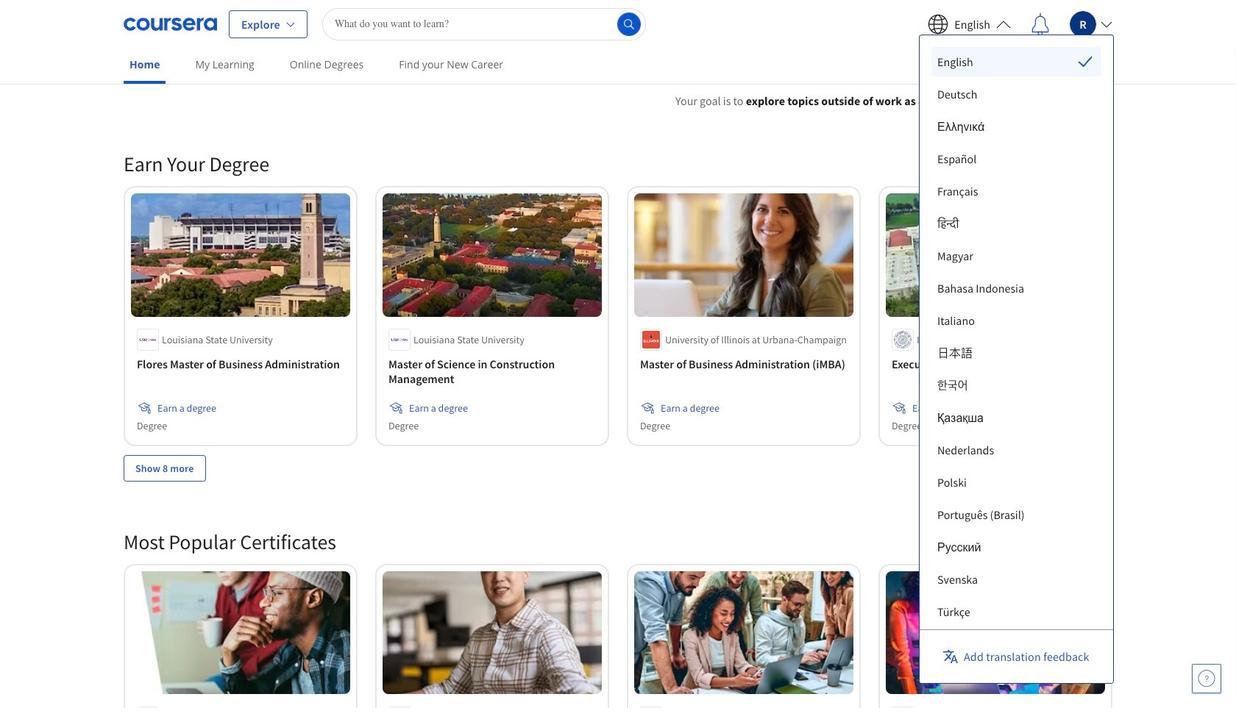 Task type: describe. For each thing, give the bounding box(es) containing it.
most popular certificates collection element
[[115, 505, 1122, 709]]

earn your degree collection element
[[115, 127, 1122, 505]]



Task type: locate. For each thing, give the bounding box(es) containing it.
radio item
[[932, 47, 1102, 77]]

menu
[[932, 47, 1102, 709]]

None search field
[[322, 8, 646, 40]]

coursera image
[[124, 12, 217, 36]]

main content
[[0, 74, 1237, 709]]

help center image
[[1198, 671, 1216, 688]]



